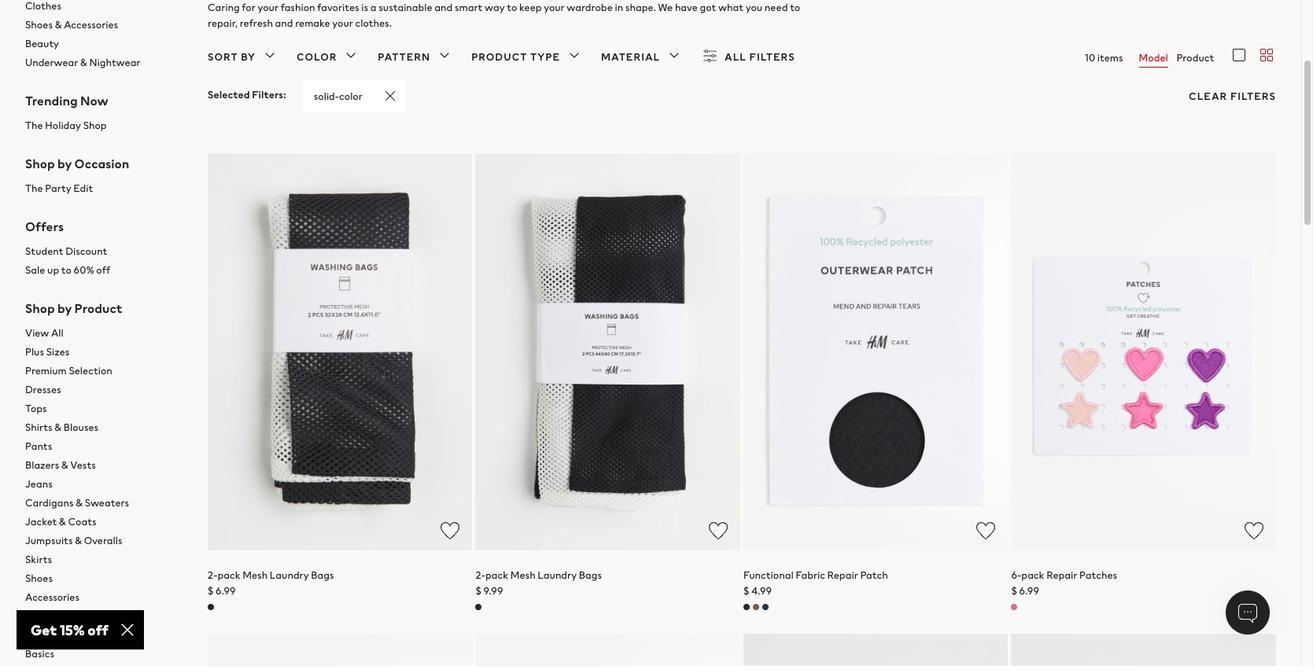 Task type: vqa. For each thing, say whether or not it's contained in the screenshot.
CUSTOMER SERVICE at the top of the page
no



Task type: describe. For each thing, give the bounding box(es) containing it.
sustainable
[[379, 0, 433, 15]]

2-pack mesh laundry bags $ 6.99
[[208, 568, 334, 599]]

shorts link
[[25, 626, 183, 645]]

cardigans & sweaters link
[[25, 494, 183, 513]]

repair for pack
[[1047, 568, 1078, 583]]

underwear
[[25, 55, 78, 70]]

jumpsuits & overalls link
[[25, 532, 183, 551]]

bags for 2-pack mesh laundry bags $ 6.99
[[311, 568, 334, 583]]

10 items
[[1085, 50, 1124, 65]]

blazers
[[25, 458, 59, 473]]

2-pack mesh laundry bags link for $ 9.99
[[476, 568, 602, 583]]

filters for all filters
[[750, 50, 795, 65]]

functional fabric repair patch $ 4.99
[[744, 568, 888, 599]]

keep
[[519, 0, 542, 15]]

pack for 6.99
[[218, 568, 241, 583]]

to inside offers student discount sale up to 60% off
[[61, 263, 72, 278]]

sort by
[[208, 50, 256, 65]]

beachwear
[[86, 609, 140, 624]]

sweaters
[[85, 496, 129, 511]]

repair,
[[208, 16, 238, 31]]

filters for clear filters
[[1231, 89, 1277, 104]]

shoes link
[[25, 570, 183, 589]]

1 horizontal spatial to
[[507, 0, 517, 15]]

bags for 2-pack mesh laundry bags $ 9.99
[[579, 568, 602, 583]]

shoes inside shop by product view all plus sizes premium selection dresses tops shirts & blouses pants blazers & vests jeans cardigans & sweaters jacket & coats jumpsuits & overalls skirts shoes accessories swimwear & beachwear shorts basics
[[25, 571, 53, 586]]

nightwear
[[89, 55, 140, 70]]

6-pack repair patches image
[[1012, 153, 1276, 551]]

10
[[1085, 50, 1096, 65]]

1 denim repair patch model image from the left
[[744, 634, 1009, 667]]

shape.
[[626, 0, 656, 15]]

all filters button
[[701, 46, 795, 68]]

1 vertical spatial and
[[275, 16, 293, 31]]

by for occasion
[[57, 154, 72, 173]]

pattern
[[378, 50, 431, 65]]

2-pack mesh laundry bags $ 9.99
[[476, 568, 602, 599]]

view all link
[[25, 324, 183, 343]]

1 horizontal spatial your
[[332, 16, 353, 31]]

& up beauty
[[55, 17, 62, 32]]

refresh
[[240, 16, 273, 31]]

skirts link
[[25, 551, 183, 570]]

product type
[[472, 50, 560, 65]]

clear
[[1189, 89, 1228, 104]]

1 vertical spatial functional fabric repair patch model image
[[476, 634, 741, 667]]

0 horizontal spatial your
[[258, 0, 279, 15]]

jumpsuits
[[25, 534, 73, 549]]

beauty link
[[25, 35, 183, 53]]

wardrobe
[[567, 0, 613, 15]]

what
[[719, 0, 744, 15]]

we
[[658, 0, 673, 15]]

jeans
[[25, 477, 53, 492]]

all inside shop by product view all plus sizes premium selection dresses tops shirts & blouses pants blazers & vests jeans cardigans & sweaters jacket & coats jumpsuits & overalls skirts shoes accessories swimwear & beachwear shorts basics
[[51, 326, 64, 341]]

pants
[[25, 439, 52, 454]]

model
[[1139, 50, 1169, 65]]

jacket & coats link
[[25, 513, 183, 532]]

2 horizontal spatial to
[[790, 0, 801, 15]]

patches
[[1080, 568, 1118, 583]]

view
[[25, 326, 49, 341]]

shirts & blouses link
[[25, 419, 183, 438]]

have
[[675, 0, 698, 15]]

the inside trending now the holiday shop
[[25, 118, 43, 133]]

way
[[485, 0, 505, 15]]

shirts
[[25, 420, 52, 435]]

by for product
[[57, 299, 72, 318]]

& up coats
[[76, 496, 83, 511]]

beauty
[[25, 36, 59, 51]]

sale
[[25, 263, 45, 278]]

premium
[[25, 364, 67, 379]]

product type button
[[472, 46, 584, 68]]

shop inside trending now the holiday shop
[[83, 118, 107, 133]]

& down coats
[[75, 534, 82, 549]]

shoes & accessories beauty underwear & nightwear
[[25, 17, 140, 70]]

offers student discount sale up to 60% off
[[25, 217, 110, 278]]

sort
[[208, 50, 238, 65]]

student discount link
[[25, 242, 183, 261]]

sort by button
[[208, 46, 279, 68]]

0 vertical spatial and
[[435, 0, 453, 15]]

$ inside the functional fabric repair patch $ 4.99
[[744, 584, 749, 599]]

functional fabric repair patch link
[[744, 568, 888, 583]]

selected
[[208, 88, 250, 103]]

shop by product view all plus sizes premium selection dresses tops shirts & blouses pants blazers & vests jeans cardigans & sweaters jacket & coats jumpsuits & overalls skirts shoes accessories swimwear & beachwear shorts basics
[[25, 299, 140, 662]]

plus sizes link
[[25, 343, 183, 362]]

& left "vests"
[[61, 458, 68, 473]]

clear filters
[[1189, 89, 1277, 104]]

2- for 9.99
[[476, 568, 486, 583]]

pack inside 6-pack repair patches $ 6.99
[[1022, 568, 1045, 583]]

2-pack mesh laundry bags link for $ 6.99
[[208, 568, 334, 583]]

6.99 inside 2-pack mesh laundry bags $ 6.99
[[216, 584, 236, 599]]

by inside dropdown button
[[241, 50, 256, 65]]

& right shirts
[[55, 420, 61, 435]]

sale up to 60% off link
[[25, 261, 183, 280]]

you
[[746, 0, 763, 15]]

product inside shop by product view all plus sizes premium selection dresses tops shirts & blouses pants blazers & vests jeans cardigans & sweaters jacket & coats jumpsuits & overalls skirts shoes accessories swimwear & beachwear shorts basics
[[74, 299, 122, 318]]

a
[[371, 0, 377, 15]]

shoes inside shoes & accessories beauty underwear & nightwear
[[25, 17, 53, 32]]

clear filters button
[[1177, 80, 1277, 117]]

2-pack reflective repair patches model image
[[208, 634, 473, 667]]

6.99 inside 6-pack repair patches $ 6.99
[[1020, 584, 1040, 599]]

for
[[242, 0, 256, 15]]

product for product type
[[472, 50, 528, 65]]

up
[[47, 263, 59, 278]]

the party edit link
[[25, 179, 183, 198]]

$ inside 2-pack mesh laundry bags $ 6.99
[[208, 584, 214, 599]]

0 vertical spatial functional fabric repair patch model image
[[744, 153, 1009, 551]]

color
[[339, 89, 363, 103]]

filters:
[[252, 88, 286, 103]]

2 denim repair patch model image from the left
[[1012, 634, 1276, 667]]



Task type: locate. For each thing, give the bounding box(es) containing it.
1 horizontal spatial filters
[[1231, 89, 1277, 104]]

laundry inside 2-pack mesh laundry bags $ 6.99
[[270, 568, 309, 583]]

0 vertical spatial shoes
[[25, 17, 53, 32]]

repair left patch
[[828, 568, 858, 583]]

0 vertical spatial by
[[241, 50, 256, 65]]

smart
[[455, 0, 483, 15]]

bags inside 2-pack mesh laundry bags $ 9.99
[[579, 568, 602, 583]]

2- inside 2-pack mesh laundry bags $ 6.99
[[208, 568, 218, 583]]

plus
[[25, 345, 44, 360]]

4.99
[[752, 584, 772, 599]]

2-
[[208, 568, 218, 583], [476, 568, 486, 583]]

0 horizontal spatial to
[[61, 263, 72, 278]]

party
[[45, 181, 71, 196]]

shop by occasion the party edit
[[25, 154, 129, 196]]

2 pack from the left
[[485, 568, 509, 583]]

laundry
[[270, 568, 309, 583], [538, 568, 577, 583]]

shop down now
[[83, 118, 107, 133]]

got
[[700, 0, 716, 15]]

6-pack repair patches link
[[1012, 568, 1118, 583]]

repair left the patches
[[1047, 568, 1078, 583]]

by
[[241, 50, 256, 65], [57, 154, 72, 173], [57, 299, 72, 318]]

2 6.99 from the left
[[1020, 584, 1040, 599]]

off
[[96, 263, 110, 278]]

2 vertical spatial by
[[57, 299, 72, 318]]

2 horizontal spatial your
[[544, 0, 565, 15]]

caring
[[208, 0, 240, 15]]

2 $ from the left
[[476, 584, 482, 599]]

0 horizontal spatial filters
[[750, 50, 795, 65]]

shop up view
[[25, 299, 55, 318]]

0 horizontal spatial 2-pack mesh laundry bags model image
[[208, 153, 473, 551]]

occasion
[[74, 154, 129, 173]]

1 horizontal spatial 6.99
[[1020, 584, 1040, 599]]

solid-
[[314, 89, 339, 103]]

product for product
[[1177, 50, 1215, 65]]

1 horizontal spatial laundry
[[538, 568, 577, 583]]

shop for product
[[25, 299, 55, 318]]

overalls
[[84, 534, 122, 549]]

your right keep
[[544, 0, 565, 15]]

repair inside 6-pack repair patches $ 6.99
[[1047, 568, 1078, 583]]

mesh for 6.99
[[243, 568, 268, 583]]

0 horizontal spatial 2-pack mesh laundry bags link
[[208, 568, 334, 583]]

cardigans
[[25, 496, 74, 511]]

all inside the all filters dropdown button
[[725, 50, 747, 65]]

mesh inside 2-pack mesh laundry bags $ 6.99
[[243, 568, 268, 583]]

9.99
[[484, 584, 503, 599]]

1 repair from the left
[[828, 568, 858, 583]]

solid-color
[[314, 89, 363, 103]]

the holiday shop link
[[25, 116, 183, 135]]

4 $ from the left
[[1012, 584, 1017, 599]]

to right up on the top left of page
[[61, 263, 72, 278]]

0 horizontal spatial 2-
[[208, 568, 218, 583]]

by up "party"
[[57, 154, 72, 173]]

repair for fabric
[[828, 568, 858, 583]]

holiday
[[45, 118, 81, 133]]

1 the from the top
[[25, 118, 43, 133]]

1 vertical spatial accessories
[[25, 590, 80, 605]]

shoes up beauty
[[25, 17, 53, 32]]

laundry for 2-pack mesh laundry bags $ 6.99
[[270, 568, 309, 583]]

clothes.
[[355, 16, 392, 31]]

functional fabric repair patch model image
[[744, 153, 1009, 551], [476, 634, 741, 667]]

need
[[765, 0, 788, 15]]

selection
[[69, 364, 112, 379]]

color
[[297, 50, 337, 65]]

functional
[[744, 568, 794, 583]]

1 horizontal spatial repair
[[1047, 568, 1078, 583]]

filters right clear
[[1231, 89, 1277, 104]]

mesh inside 2-pack mesh laundry bags $ 9.99
[[511, 568, 536, 583]]

shoes & accessories link
[[25, 16, 183, 35]]

pack
[[218, 568, 241, 583], [485, 568, 509, 583], [1022, 568, 1045, 583]]

basics link
[[25, 645, 183, 664]]

in
[[615, 0, 623, 15]]

all up sizes
[[51, 326, 64, 341]]

0 horizontal spatial bags
[[311, 568, 334, 583]]

0 horizontal spatial 6.99
[[216, 584, 236, 599]]

1 horizontal spatial product
[[472, 50, 528, 65]]

and down fashion
[[275, 16, 293, 31]]

2-pack mesh laundry bags model image for 2-pack mesh laundry bags $ 9.99
[[476, 153, 741, 551]]

2 repair from the left
[[1047, 568, 1078, 583]]

denim repair patch model image
[[744, 634, 1009, 667], [1012, 634, 1276, 667]]

2 bags from the left
[[579, 568, 602, 583]]

60%
[[74, 263, 94, 278]]

$
[[208, 584, 214, 599], [476, 584, 482, 599], [744, 584, 749, 599], [1012, 584, 1017, 599]]

1 2-pack mesh laundry bags model image from the left
[[208, 153, 473, 551]]

product down caring for your fashion favorites is a sustainable and smart way to keep your wardrobe in shape. we have got what you need to repair, refresh and remake your clothes.
[[472, 50, 528, 65]]

pack for 9.99
[[485, 568, 509, 583]]

type
[[530, 50, 560, 65]]

2 horizontal spatial product
[[1177, 50, 1215, 65]]

1 2- from the left
[[208, 568, 218, 583]]

tops
[[25, 401, 47, 416]]

& down accessories link at left
[[77, 609, 84, 624]]

tops link
[[25, 400, 183, 419]]

1 horizontal spatial denim repair patch model image
[[1012, 634, 1276, 667]]

0 horizontal spatial all
[[51, 326, 64, 341]]

1 horizontal spatial 2-
[[476, 568, 486, 583]]

0 horizontal spatial mesh
[[243, 568, 268, 583]]

0 vertical spatial filters
[[750, 50, 795, 65]]

1 vertical spatial shoes
[[25, 571, 53, 586]]

mesh for 9.99
[[511, 568, 536, 583]]

to right way
[[507, 0, 517, 15]]

jacket
[[25, 515, 57, 530]]

$ inside 2-pack mesh laundry bags $ 9.99
[[476, 584, 482, 599]]

1 horizontal spatial 2-pack mesh laundry bags model image
[[476, 153, 741, 551]]

product up clear
[[1177, 50, 1215, 65]]

shop up "party"
[[25, 154, 55, 173]]

0 vertical spatial shop
[[83, 118, 107, 133]]

1 vertical spatial all
[[51, 326, 64, 341]]

1 horizontal spatial and
[[435, 0, 453, 15]]

2 the from the top
[[25, 181, 43, 196]]

to right need
[[790, 0, 801, 15]]

& down beauty link
[[80, 55, 87, 70]]

the left the holiday
[[25, 118, 43, 133]]

1 6.99 from the left
[[216, 584, 236, 599]]

items
[[1098, 50, 1124, 65]]

jeans link
[[25, 475, 183, 494]]

bags
[[311, 568, 334, 583], [579, 568, 602, 583]]

the left "party"
[[25, 181, 43, 196]]

coats
[[68, 515, 96, 530]]

1 horizontal spatial functional fabric repair patch model image
[[744, 153, 1009, 551]]

accessories up swimwear
[[25, 590, 80, 605]]

2- inside 2-pack mesh laundry bags $ 9.99
[[476, 568, 486, 583]]

blouses
[[64, 420, 98, 435]]

0 horizontal spatial pack
[[218, 568, 241, 583]]

basics
[[25, 647, 54, 662]]

shop
[[83, 118, 107, 133], [25, 154, 55, 173], [25, 299, 55, 318]]

1 horizontal spatial mesh
[[511, 568, 536, 583]]

offers
[[25, 217, 64, 236]]

shoes down skirts
[[25, 571, 53, 586]]

2 laundry from the left
[[538, 568, 577, 583]]

trending
[[25, 91, 78, 110]]

0 horizontal spatial repair
[[828, 568, 858, 583]]

2 2- from the left
[[476, 568, 486, 583]]

selected filters:
[[208, 88, 286, 103]]

3 $ from the left
[[744, 584, 749, 599]]

filters down need
[[750, 50, 795, 65]]

is
[[361, 0, 368, 15]]

2 shoes from the top
[[25, 571, 53, 586]]

0 vertical spatial all
[[725, 50, 747, 65]]

product inside dropdown button
[[472, 50, 528, 65]]

2 mesh from the left
[[511, 568, 536, 583]]

pack inside 2-pack mesh laundry bags $ 6.99
[[218, 568, 241, 583]]

repair
[[828, 568, 858, 583], [1047, 568, 1078, 583]]

1 horizontal spatial all
[[725, 50, 747, 65]]

1 vertical spatial shop
[[25, 154, 55, 173]]

1 $ from the left
[[208, 584, 214, 599]]

0 vertical spatial the
[[25, 118, 43, 133]]

pattern button
[[378, 46, 454, 68]]

pack inside 2-pack mesh laundry bags $ 9.99
[[485, 568, 509, 583]]

0 horizontal spatial functional fabric repair patch model image
[[476, 634, 741, 667]]

1 horizontal spatial 2-pack mesh laundry bags link
[[476, 568, 602, 583]]

patch
[[861, 568, 888, 583]]

premium selection link
[[25, 362, 183, 381]]

& left coats
[[59, 515, 66, 530]]

0 vertical spatial accessories
[[64, 17, 118, 32]]

edit
[[73, 181, 93, 196]]

filters inside dropdown button
[[750, 50, 795, 65]]

filters inside button
[[1231, 89, 1277, 104]]

2-pack mesh laundry bags model image
[[208, 153, 473, 551], [476, 153, 741, 551]]

by inside shop by occasion the party edit
[[57, 154, 72, 173]]

by inside shop by product view all plus sizes premium selection dresses tops shirts & blouses pants blazers & vests jeans cardigans & sweaters jacket & coats jumpsuits & overalls skirts shoes accessories swimwear & beachwear shorts basics
[[57, 299, 72, 318]]

6.99
[[216, 584, 236, 599], [1020, 584, 1040, 599]]

0 horizontal spatial and
[[275, 16, 293, 31]]

shorts
[[25, 628, 56, 643]]

1 mesh from the left
[[243, 568, 268, 583]]

and left smart
[[435, 0, 453, 15]]

0 horizontal spatial denim repair patch model image
[[744, 634, 1009, 667]]

swimwear
[[25, 609, 75, 624]]

dresses link
[[25, 381, 183, 400]]

2- for 6.99
[[208, 568, 218, 583]]

fabric
[[796, 568, 825, 583]]

shop inside shop by product view all plus sizes premium selection dresses tops shirts & blouses pants blazers & vests jeans cardigans & sweaters jacket & coats jumpsuits & overalls skirts shoes accessories swimwear & beachwear shorts basics
[[25, 299, 55, 318]]

skirts
[[25, 552, 52, 567]]

1 2-pack mesh laundry bags link from the left
[[208, 568, 334, 583]]

swimwear & beachwear link
[[25, 608, 183, 626]]

1 horizontal spatial pack
[[485, 568, 509, 583]]

0 horizontal spatial product
[[74, 299, 122, 318]]

1 shoes from the top
[[25, 17, 53, 32]]

laundry for 2-pack mesh laundry bags $ 9.99
[[538, 568, 577, 583]]

material
[[601, 50, 660, 65]]

1 vertical spatial the
[[25, 181, 43, 196]]

accessories
[[64, 17, 118, 32], [25, 590, 80, 605]]

shop for occasion
[[25, 154, 55, 173]]

all
[[725, 50, 747, 65], [51, 326, 64, 341]]

by down up on the top left of page
[[57, 299, 72, 318]]

pants link
[[25, 438, 183, 456]]

2 2-pack mesh laundry bags model image from the left
[[476, 153, 741, 551]]

2 horizontal spatial pack
[[1022, 568, 1045, 583]]

1 vertical spatial filters
[[1231, 89, 1277, 104]]

bags inside 2-pack mesh laundry bags $ 6.99
[[311, 568, 334, 583]]

your right for
[[258, 0, 279, 15]]

accessories link
[[25, 589, 183, 608]]

2-pack mesh laundry bags model image for 2-pack mesh laundry bags $ 6.99
[[208, 153, 473, 551]]

dresses
[[25, 382, 61, 397]]

favorites
[[317, 0, 359, 15]]

shop inside shop by occasion the party edit
[[25, 154, 55, 173]]

1 laundry from the left
[[270, 568, 309, 583]]

product up the view all link
[[74, 299, 122, 318]]

trending now the holiday shop
[[25, 91, 108, 133]]

laundry inside 2-pack mesh laundry bags $ 9.99
[[538, 568, 577, 583]]

student
[[25, 244, 63, 259]]

blazers & vests link
[[25, 456, 183, 475]]

$ inside 6-pack repair patches $ 6.99
[[1012, 584, 1017, 599]]

1 vertical spatial by
[[57, 154, 72, 173]]

1 pack from the left
[[218, 568, 241, 583]]

accessories up beauty link
[[64, 17, 118, 32]]

all down "what"
[[725, 50, 747, 65]]

2 vertical spatial shop
[[25, 299, 55, 318]]

discount
[[65, 244, 107, 259]]

accessories inside shop by product view all plus sizes premium selection dresses tops shirts & blouses pants blazers & vests jeans cardigans & sweaters jacket & coats jumpsuits & overalls skirts shoes accessories swimwear & beachwear shorts basics
[[25, 590, 80, 605]]

repair inside the functional fabric repair patch $ 4.99
[[828, 568, 858, 583]]

3 pack from the left
[[1022, 568, 1045, 583]]

1 horizontal spatial bags
[[579, 568, 602, 583]]

the inside shop by occasion the party edit
[[25, 181, 43, 196]]

your down favorites
[[332, 16, 353, 31]]

2 2-pack mesh laundry bags link from the left
[[476, 568, 602, 583]]

by right sort
[[241, 50, 256, 65]]

product
[[472, 50, 528, 65], [1177, 50, 1215, 65], [74, 299, 122, 318]]

1 bags from the left
[[311, 568, 334, 583]]

accessories inside shoes & accessories beauty underwear & nightwear
[[64, 17, 118, 32]]

0 horizontal spatial laundry
[[270, 568, 309, 583]]



